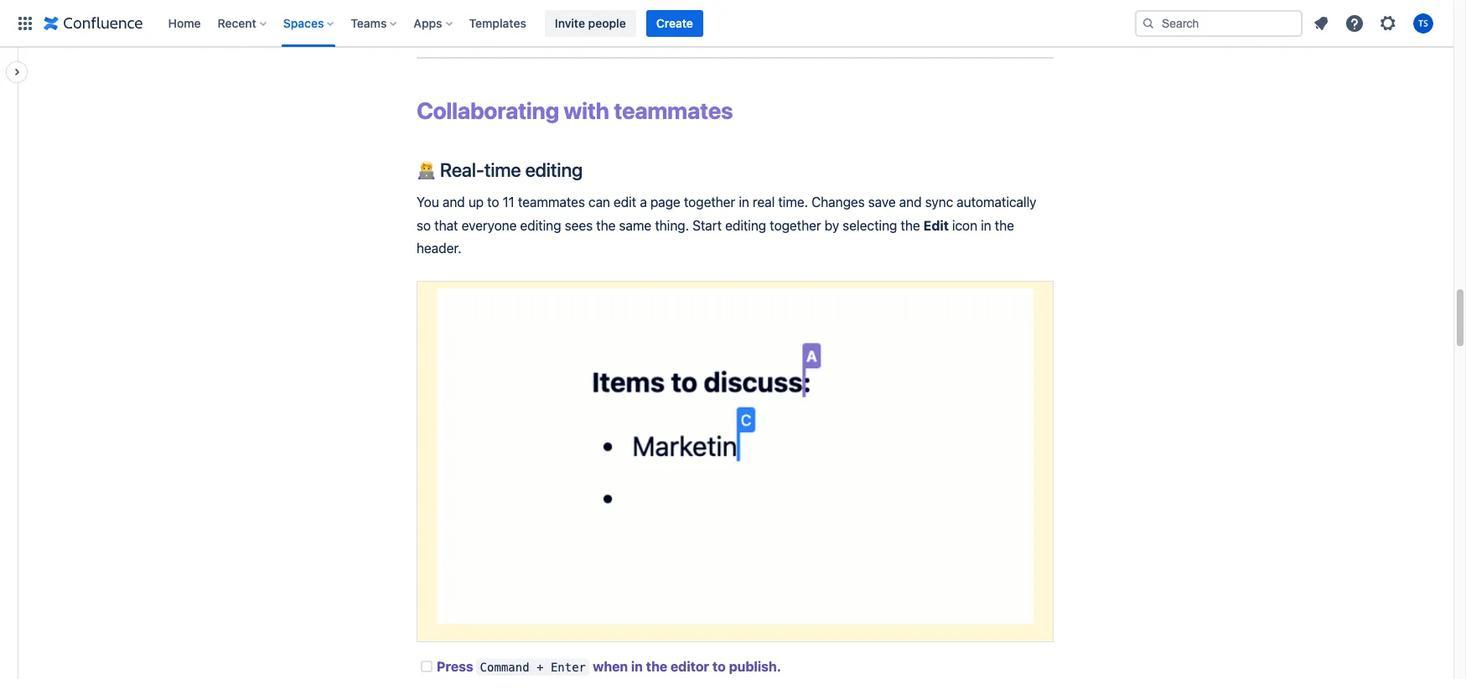 Task type: describe. For each thing, give the bounding box(es) containing it.
icon
[[952, 218, 978, 233]]

icon in the header.
[[417, 218, 1018, 256]]

changes
[[812, 195, 865, 210]]

copy image
[[581, 159, 601, 179]]

a
[[640, 195, 647, 210]]

🧑‍💻 real-time editing
[[417, 158, 583, 181]]

enter
[[551, 660, 586, 674]]

home link
[[163, 10, 206, 36]]

0 horizontal spatial together
[[684, 195, 735, 210]]

home
[[168, 16, 201, 30]]

you and up to 11 teammates can edit a page together in real time. changes save and sync automatically so that everyone editing sees the same thing. start editing together by selecting the
[[417, 195, 1040, 233]]

same
[[619, 218, 652, 233]]

publish.
[[729, 659, 781, 674]]

2 and from the left
[[899, 195, 922, 210]]

+
[[537, 660, 544, 674]]

time
[[484, 158, 521, 181]]

edit
[[924, 218, 949, 233]]

help icon image
[[1345, 13, 1365, 33]]

global element
[[10, 0, 1132, 47]]

press
[[437, 659, 473, 674]]

to inside you and up to 11 teammates can edit a page together in real time. changes save and sync automatically so that everyone editing sees the same thing. start editing together by selecting the
[[487, 195, 499, 210]]

search image
[[1142, 16, 1155, 30]]

when
[[593, 659, 628, 674]]

appswitcher icon image
[[15, 13, 35, 33]]

in inside you and up to 11 teammates can edit a page together in real time. changes save and sync automatically so that everyone editing sees the same thing. start editing together by selecting the
[[739, 195, 749, 210]]

the down can
[[596, 218, 616, 233]]

teams button
[[346, 10, 404, 36]]

real
[[753, 195, 775, 210]]

people
[[588, 16, 626, 30]]

start
[[693, 218, 722, 233]]

with
[[564, 96, 609, 124]]

teams
[[351, 16, 387, 30]]

thing.
[[655, 218, 689, 233]]

Search field
[[1135, 10, 1303, 36]]

your profile and preferences image
[[1413, 13, 1434, 33]]

collaborating
[[417, 96, 559, 124]]

apps
[[414, 16, 442, 30]]

recent button
[[213, 10, 273, 36]]

press command + enter when in the editor to publish.
[[437, 659, 781, 674]]

up
[[468, 195, 484, 210]]

expand sidebar image
[[0, 55, 37, 89]]

you
[[417, 195, 439, 210]]

0 vertical spatial teammates
[[614, 96, 733, 124]]

time.
[[778, 195, 808, 210]]

edit
[[614, 195, 636, 210]]

save
[[868, 195, 896, 210]]



Task type: vqa. For each thing, say whether or not it's contained in the screenshot.
MAIN CONTENT AREA, START TYPING TO ENTER TEXT. text field
no



Task type: locate. For each thing, give the bounding box(es) containing it.
0 vertical spatial in
[[739, 195, 749, 210]]

in right 'icon'
[[981, 218, 991, 233]]

confluence image
[[44, 13, 143, 33], [44, 13, 143, 33]]

in right when
[[631, 659, 643, 674]]

settings icon image
[[1378, 13, 1398, 33]]

sees
[[565, 218, 593, 233]]

sync
[[925, 195, 953, 210]]

that
[[434, 218, 458, 233]]

invite people button
[[545, 10, 636, 36]]

so
[[417, 218, 431, 233]]

1 horizontal spatial and
[[899, 195, 922, 210]]

editing right time at the top
[[525, 158, 583, 181]]

editor
[[671, 659, 709, 674]]

the left editor
[[646, 659, 667, 674]]

1 horizontal spatial together
[[770, 218, 821, 233]]

editing
[[525, 158, 583, 181], [520, 218, 561, 233], [725, 218, 766, 233]]

spaces button
[[278, 10, 341, 36]]

1 horizontal spatial teammates
[[614, 96, 733, 124]]

collaborating with teammates
[[417, 96, 733, 124]]

header.
[[417, 241, 461, 256]]

0 horizontal spatial and
[[443, 195, 465, 210]]

the
[[596, 218, 616, 233], [901, 218, 920, 233], [995, 218, 1014, 233], [646, 659, 667, 674]]

selecting
[[843, 218, 897, 233]]

by
[[825, 218, 839, 233]]

and left up
[[443, 195, 465, 210]]

create link
[[646, 10, 703, 36]]

banner containing home
[[0, 0, 1454, 47]]

the left edit on the top right of page
[[901, 218, 920, 233]]

editing left sees
[[520, 218, 561, 233]]

🧑‍💻
[[417, 158, 436, 181]]

templates
[[469, 16, 526, 30]]

1 vertical spatial together
[[770, 218, 821, 233]]

page
[[650, 195, 681, 210]]

teammates
[[614, 96, 733, 124], [518, 195, 585, 210]]

0 horizontal spatial teammates
[[518, 195, 585, 210]]

editing down real
[[725, 218, 766, 233]]

to right editor
[[713, 659, 726, 674]]

11
[[503, 195, 515, 210]]

command
[[480, 660, 530, 674]]

in inside icon in the header.
[[981, 218, 991, 233]]

the inside icon in the header.
[[995, 218, 1014, 233]]

0 horizontal spatial in
[[631, 659, 643, 674]]

create
[[656, 16, 693, 30]]

together
[[684, 195, 735, 210], [770, 218, 821, 233]]

real-
[[440, 158, 484, 181]]

1 vertical spatial to
[[713, 659, 726, 674]]

and
[[443, 195, 465, 210], [899, 195, 922, 210]]

invite
[[555, 16, 585, 30]]

recent
[[218, 16, 256, 30]]

and right save
[[899, 195, 922, 210]]

2 horizontal spatial in
[[981, 218, 991, 233]]

1 horizontal spatial in
[[739, 195, 749, 210]]

2 vertical spatial in
[[631, 659, 643, 674]]

teammates inside you and up to 11 teammates can edit a page together in real time. changes save and sync automatically so that everyone editing sees the same thing. start editing together by selecting the
[[518, 195, 585, 210]]

automatically
[[957, 195, 1037, 210]]

can
[[589, 195, 610, 210]]

1 vertical spatial teammates
[[518, 195, 585, 210]]

1 vertical spatial in
[[981, 218, 991, 233]]

in left real
[[739, 195, 749, 210]]

0 vertical spatial to
[[487, 195, 499, 210]]

to
[[487, 195, 499, 210], [713, 659, 726, 674]]

the down the automatically
[[995, 218, 1014, 233]]

together down time.
[[770, 218, 821, 233]]

banner
[[0, 0, 1454, 47]]

1 horizontal spatial to
[[713, 659, 726, 674]]

apps button
[[409, 10, 459, 36]]

1 and from the left
[[443, 195, 465, 210]]

notification icon image
[[1311, 13, 1331, 33]]

copy image
[[731, 101, 751, 121]]

in
[[739, 195, 749, 210], [981, 218, 991, 233], [631, 659, 643, 674]]

spaces
[[283, 16, 324, 30]]

everyone
[[462, 218, 517, 233]]

to left 11
[[487, 195, 499, 210]]

0 horizontal spatial to
[[487, 195, 499, 210]]

invite people
[[555, 16, 626, 30]]

templates link
[[464, 10, 531, 36]]

together up start on the top of the page
[[684, 195, 735, 210]]

0 vertical spatial together
[[684, 195, 735, 210]]



